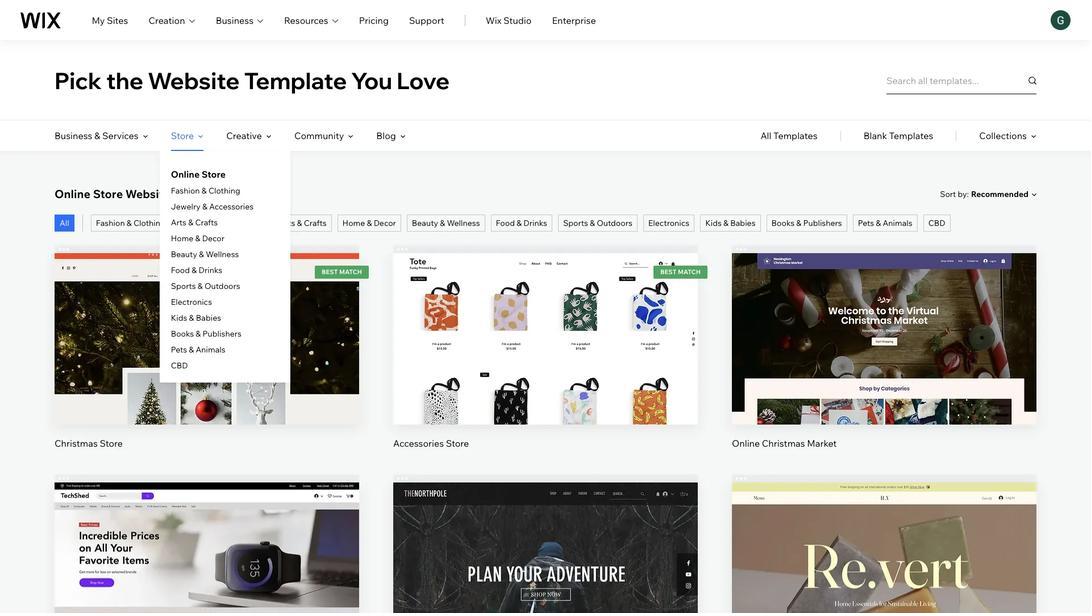 Task type: describe. For each thing, give the bounding box(es) containing it.
store for christmas store
[[100, 438, 123, 449]]

0 vertical spatial sports & outdoors link
[[558, 215, 638, 232]]

services
[[102, 130, 139, 142]]

the
[[106, 66, 143, 95]]

edit button for online store website templates - accessories store "image"
[[519, 308, 573, 336]]

arts inside "link"
[[280, 218, 295, 228]]

edit for edit button associated with the online store website templates - backpack store image
[[537, 546, 554, 557]]

0 vertical spatial cbd link
[[923, 215, 951, 232]]

Search search field
[[887, 67, 1037, 94]]

0 horizontal spatial arts & crafts link
[[171, 218, 218, 228]]

templates for all templates
[[774, 130, 818, 142]]

0 horizontal spatial books & publishers link
[[171, 329, 241, 339]]

blank templates link
[[864, 120, 933, 151]]

wix
[[486, 14, 502, 26]]

view button for online store website templates - electronics store image on the left bottom
[[180, 576, 234, 604]]

store for accessories store
[[446, 438, 469, 449]]

all templates link
[[761, 120, 818, 151]]

all link
[[55, 215, 74, 232]]

1 horizontal spatial crafts
[[304, 218, 327, 228]]

1 christmas from the left
[[55, 438, 98, 449]]

online for online store fashion & clothing jewelry & accessories arts & crafts home & decor beauty & wellness food & drinks sports & outdoors electronics kids & babies books & publishers pets & animals cbd
[[171, 169, 200, 180]]

online store link
[[171, 168, 226, 181]]

pick the website template you love
[[55, 66, 450, 95]]

0 vertical spatial animals
[[883, 218, 913, 228]]

home inside online store fashion & clothing jewelry & accessories arts & crafts home & decor beauty & wellness food & drinks sports & outdoors electronics kids & babies books & publishers pets & animals cbd
[[171, 234, 193, 244]]

support link
[[409, 13, 444, 27]]

pets & animals
[[858, 218, 913, 228]]

jewelry inside online store fashion & clothing jewelry & accessories arts & crafts home & decor beauty & wellness food & drinks sports & outdoors electronics kids & babies books & publishers pets & animals cbd
[[171, 202, 201, 212]]

my sites
[[92, 14, 128, 26]]

profile image image
[[1051, 10, 1071, 30]]

accessories store group
[[393, 246, 698, 450]]

online store website templates - accessories store image
[[393, 253, 698, 425]]

0 horizontal spatial electronics link
[[171, 297, 212, 307]]

babies inside online store fashion & clothing jewelry & accessories arts & crafts home & decor beauty & wellness food & drinks sports & outdoors electronics kids & babies books & publishers pets & animals cbd
[[196, 313, 221, 323]]

you
[[351, 66, 392, 95]]

electronics inside online store fashion & clothing jewelry & accessories arts & crafts home & decor beauty & wellness food & drinks sports & outdoors electronics kids & babies books & publishers pets & animals cbd
[[171, 297, 212, 307]]

0 vertical spatial food & drinks link
[[491, 215, 552, 232]]

1 horizontal spatial wellness
[[447, 218, 480, 228]]

resources
[[284, 14, 328, 26]]

enterprise link
[[552, 13, 596, 27]]

view button for 'online store website templates - home goods store' image
[[857, 576, 911, 604]]

my sites link
[[92, 13, 128, 27]]

arts inside online store fashion & clothing jewelry & accessories arts & crafts home & decor beauty & wellness food & drinks sports & outdoors electronics kids & babies books & publishers pets & animals cbd
[[171, 218, 186, 228]]

2 christmas from the left
[[762, 438, 805, 449]]

business & services
[[55, 130, 139, 142]]

0 horizontal spatial cbd link
[[171, 361, 188, 371]]

1 horizontal spatial pets & animals link
[[853, 215, 918, 232]]

edit button for "online store website templates - online christmas market" "image"
[[857, 308, 911, 336]]

cbd inside online store fashion & clothing jewelry & accessories arts & crafts home & decor beauty & wellness food & drinks sports & outdoors electronics kids & babies books & publishers pets & animals cbd
[[171, 361, 188, 371]]

website for store
[[126, 187, 170, 201]]

1 horizontal spatial arts & crafts link
[[275, 215, 332, 232]]

0 vertical spatial electronics
[[648, 218, 690, 228]]

1 horizontal spatial beauty & wellness link
[[407, 215, 485, 232]]

template
[[244, 66, 347, 95]]

drinks inside online store fashion & clothing jewelry & accessories arts & crafts home & decor beauty & wellness food & drinks sports & outdoors electronics kids & babies books & publishers pets & animals cbd
[[199, 265, 222, 276]]

enterprise
[[552, 14, 596, 26]]

outdoors inside "link"
[[597, 218, 633, 228]]

1 vertical spatial accessories
[[219, 218, 264, 228]]

1 horizontal spatial electronics link
[[643, 215, 695, 232]]

fashion inside online store fashion & clothing jewelry & accessories arts & crafts home & decor beauty & wellness food & drinks sports & outdoors electronics kids & babies books & publishers pets & animals cbd
[[171, 186, 200, 196]]

decor inside online store fashion & clothing jewelry & accessories arts & crafts home & decor beauty & wellness food & drinks sports & outdoors electronics kids & babies books & publishers pets & animals cbd
[[202, 234, 224, 244]]

kids inside online store fashion & clothing jewelry & accessories arts & crafts home & decor beauty & wellness food & drinks sports & outdoors electronics kids & babies books & publishers pets & animals cbd
[[171, 313, 187, 323]]

business for business & services
[[55, 130, 92, 142]]

online store website templates - backpack store image
[[393, 483, 698, 614]]

1 vertical spatial jewelry & accessories link
[[176, 215, 269, 232]]

website for the
[[148, 66, 240, 95]]

beauty inside online store fashion & clothing jewelry & accessories arts & crafts home & decor beauty & wellness food & drinks sports & outdoors electronics kids & babies books & publishers pets & animals cbd
[[171, 250, 197, 260]]

1 vertical spatial pets & animals link
[[171, 345, 225, 355]]

community
[[294, 130, 344, 142]]

online store website templates - christmas store image
[[55, 253, 359, 425]]

online for online christmas market
[[732, 438, 760, 449]]

pets inside "pets & animals" link
[[858, 218, 874, 228]]

arts & crafts
[[280, 218, 327, 228]]

sites
[[107, 14, 128, 26]]

1 vertical spatial jewelry
[[181, 218, 211, 228]]

0 vertical spatial cbd
[[929, 218, 946, 228]]

1 horizontal spatial kids & babies link
[[700, 215, 761, 232]]

fashion & clothing link inside categories by subject element
[[171, 186, 240, 196]]

edit for edit button within the accessories store group
[[537, 316, 554, 328]]

publishers inside online store fashion & clothing jewelry & accessories arts & crafts home & decor beauty & wellness food & drinks sports & outdoors electronics kids & babies books & publishers pets & animals cbd
[[203, 329, 241, 339]]

1 horizontal spatial home
[[342, 218, 365, 228]]

store for online store website templates
[[93, 187, 123, 201]]

creative
[[226, 130, 262, 142]]

1 vertical spatial fashion
[[96, 218, 125, 228]]

0 vertical spatial books
[[772, 218, 795, 228]]

crafts inside online store fashion & clothing jewelry & accessories arts & crafts home & decor beauty & wellness food & drinks sports & outdoors electronics kids & babies books & publishers pets & animals cbd
[[195, 218, 218, 228]]

christmas store
[[55, 438, 123, 449]]

online store website templates - home goods store image
[[732, 483, 1037, 614]]



Task type: vqa. For each thing, say whether or not it's contained in the screenshot.
own inside the ONCE YOU HAVE YOUR OWN DOMAIN, YOU CAN PURCHASE A GOOGLE WORKSPACE PLAN AND GET A CUSTOM EMAIL ADDRESS USING YOUR DOMAIN, LIKE INFO@MYSTUNNINGWEBSITE.COM. WE'VE PARTNERED WITH GOOGLE TO GIVE YOU 30GB OF DRIVE STORAGE, AS WELL AS GOOGLE CALENDAR, DOCS, SHEETS AND SLIDES.
no



Task type: locate. For each thing, give the bounding box(es) containing it.
online christmas market group
[[732, 246, 1037, 450]]

0 vertical spatial outdoors
[[597, 218, 633, 228]]

pets & animals link
[[853, 215, 918, 232], [171, 345, 225, 355]]

0 vertical spatial drinks
[[524, 218, 547, 228]]

view inside online christmas market group
[[874, 355, 895, 366]]

0 horizontal spatial home
[[171, 234, 193, 244]]

fashion & clothing link down online store website templates
[[91, 215, 170, 232]]

online for online store website templates
[[55, 187, 90, 201]]

arts & crafts link
[[275, 215, 332, 232], [171, 218, 218, 228]]

publishers
[[803, 218, 842, 228], [203, 329, 241, 339]]

1 vertical spatial electronics link
[[171, 297, 212, 307]]

1 vertical spatial clothing
[[134, 218, 165, 228]]

online store website templates - online christmas market image
[[732, 253, 1037, 425]]

all for all
[[60, 218, 69, 228]]

electronics
[[648, 218, 690, 228], [171, 297, 212, 307]]

0 horizontal spatial food
[[171, 265, 190, 276]]

edit for edit button related to 'online store website templates - home goods store' image
[[876, 546, 893, 557]]

blog
[[376, 130, 396, 142]]

1 vertical spatial pets
[[171, 345, 187, 355]]

edit inside accessories store group
[[537, 316, 554, 328]]

0 horizontal spatial outdoors
[[205, 281, 240, 292]]

0 vertical spatial website
[[148, 66, 240, 95]]

1 vertical spatial decor
[[202, 234, 224, 244]]

edit inside online christmas market group
[[876, 316, 893, 328]]

creation button
[[149, 13, 195, 27]]

cbd
[[929, 218, 946, 228], [171, 361, 188, 371]]

0 horizontal spatial fashion
[[96, 218, 125, 228]]

home down jewelry & accessories
[[171, 234, 193, 244]]

sports inside online store fashion & clothing jewelry & accessories arts & crafts home & decor beauty & wellness food & drinks sports & outdoors electronics kids & babies books & publishers pets & animals cbd
[[171, 281, 196, 292]]

sort by:
[[940, 189, 969, 199]]

0 vertical spatial clothing
[[209, 186, 240, 196]]

0 vertical spatial accessories
[[209, 202, 254, 212]]

home & decor link
[[337, 215, 401, 232], [171, 234, 224, 244]]

edit button inside accessories store group
[[519, 308, 573, 336]]

edit button
[[519, 308, 573, 336], [857, 308, 911, 336], [180, 538, 234, 565], [519, 538, 573, 565], [857, 538, 911, 565]]

templates for blank templates
[[889, 130, 933, 142]]

online store fashion & clothing jewelry & accessories arts & crafts home & decor beauty & wellness food & drinks sports & outdoors electronics kids & babies books & publishers pets & animals cbd
[[171, 169, 254, 371]]

all inside generic categories element
[[761, 130, 772, 142]]

creation
[[149, 14, 185, 26]]

1 horizontal spatial online
[[171, 169, 200, 180]]

all inside 'link'
[[60, 218, 69, 228]]

kids
[[705, 218, 722, 228], [171, 313, 187, 323]]

2 horizontal spatial online
[[732, 438, 760, 449]]

store inside accessories store group
[[446, 438, 469, 449]]

collections
[[979, 130, 1027, 142]]

categories. use the left and right arrow keys to navigate the menu element
[[0, 120, 1091, 383]]

jewelry & accessories link down online store link
[[176, 215, 269, 232]]

0 horizontal spatial beauty
[[171, 250, 197, 260]]

beauty right home & decor
[[412, 218, 438, 228]]

0 horizontal spatial templates
[[173, 187, 229, 201]]

clothing down online store link
[[209, 186, 240, 196]]

1 horizontal spatial books
[[772, 218, 795, 228]]

0 vertical spatial decor
[[374, 218, 396, 228]]

0 vertical spatial all
[[761, 130, 772, 142]]

0 horizontal spatial food & drinks link
[[171, 265, 222, 276]]

pricing
[[359, 14, 389, 26]]

fashion down online store website templates
[[96, 218, 125, 228]]

2 vertical spatial online
[[732, 438, 760, 449]]

sports
[[563, 218, 588, 228], [171, 281, 196, 292]]

edit
[[537, 316, 554, 328], [876, 316, 893, 328], [198, 546, 215, 557], [537, 546, 554, 557], [876, 546, 893, 557]]

beauty & wellness link
[[407, 215, 485, 232], [171, 250, 239, 260]]

by:
[[958, 189, 969, 199]]

accessories
[[209, 202, 254, 212], [219, 218, 264, 228], [393, 438, 444, 449]]

outdoors inside online store fashion & clothing jewelry & accessories arts & crafts home & decor beauty & wellness food & drinks sports & outdoors electronics kids & babies books & publishers pets & animals cbd
[[205, 281, 240, 292]]

edit for online store website templates - electronics store image on the left bottom edit button
[[198, 546, 215, 557]]

online
[[171, 169, 200, 180], [55, 187, 90, 201], [732, 438, 760, 449]]

business inside categories by subject element
[[55, 130, 92, 142]]

store inside online store fashion & clothing jewelry & accessories arts & crafts home & decor beauty & wellness food & drinks sports & outdoors electronics kids & babies books & publishers pets & animals cbd
[[202, 169, 226, 180]]

my
[[92, 14, 105, 26]]

babies
[[731, 218, 756, 228], [196, 313, 221, 323]]

view button
[[857, 347, 911, 374], [180, 576, 234, 604], [519, 576, 573, 604], [857, 576, 911, 604]]

2 vertical spatial accessories
[[393, 438, 444, 449]]

0 vertical spatial jewelry
[[171, 202, 201, 212]]

outdoors
[[597, 218, 633, 228], [205, 281, 240, 292]]

0 horizontal spatial books
[[171, 329, 194, 339]]

1 horizontal spatial christmas
[[762, 438, 805, 449]]

clothing down online store website templates
[[134, 218, 165, 228]]

edit button for online store website templates - electronics store image on the left bottom
[[180, 538, 234, 565]]

&
[[94, 130, 100, 142], [202, 186, 207, 196], [202, 202, 207, 212], [188, 218, 193, 228], [127, 218, 132, 228], [213, 218, 218, 228], [297, 218, 302, 228], [367, 218, 372, 228], [440, 218, 445, 228], [517, 218, 522, 228], [590, 218, 595, 228], [724, 218, 729, 228], [796, 218, 802, 228], [876, 218, 881, 228], [195, 234, 200, 244], [199, 250, 204, 260], [192, 265, 197, 276], [198, 281, 203, 292], [189, 313, 194, 323], [196, 329, 201, 339], [189, 345, 194, 355]]

christmas
[[55, 438, 98, 449], [762, 438, 805, 449]]

home & decor
[[342, 218, 396, 228]]

jewelry
[[171, 202, 201, 212], [181, 218, 211, 228]]

wix studio
[[486, 14, 532, 26]]

0 horizontal spatial cbd
[[171, 361, 188, 371]]

1 vertical spatial electronics
[[171, 297, 212, 307]]

0 horizontal spatial animals
[[196, 345, 225, 355]]

view button for "online store website templates - online christmas market" "image"
[[857, 347, 911, 374]]

sports & outdoors
[[563, 218, 633, 228]]

generic categories element
[[761, 120, 1037, 151]]

1 vertical spatial cbd link
[[171, 361, 188, 371]]

None search field
[[887, 67, 1037, 94]]

0 horizontal spatial clothing
[[134, 218, 165, 228]]

0 vertical spatial business
[[216, 14, 254, 26]]

edit button for 'online store website templates - home goods store' image
[[857, 538, 911, 565]]

animals
[[883, 218, 913, 228], [196, 345, 225, 355]]

food inside food & drinks link
[[496, 218, 515, 228]]

home
[[342, 218, 365, 228], [171, 234, 193, 244]]

support
[[409, 14, 444, 26]]

1 horizontal spatial outdoors
[[597, 218, 633, 228]]

view for the online store website templates - backpack store image
[[535, 584, 556, 596]]

0 vertical spatial babies
[[731, 218, 756, 228]]

1 vertical spatial home
[[171, 234, 193, 244]]

fashion down online store link
[[171, 186, 200, 196]]

0 vertical spatial wellness
[[447, 218, 480, 228]]

0 horizontal spatial pets & animals link
[[171, 345, 225, 355]]

kids & babies link
[[700, 215, 761, 232], [171, 313, 221, 323]]

1 horizontal spatial babies
[[731, 218, 756, 228]]

sports & outdoors link inside categories by subject element
[[171, 281, 240, 292]]

beauty
[[412, 218, 438, 228], [171, 250, 197, 260]]

0 vertical spatial fashion
[[171, 186, 200, 196]]

1 vertical spatial cbd
[[171, 361, 188, 371]]

crafts left home & decor
[[304, 218, 327, 228]]

0 vertical spatial home & decor link
[[337, 215, 401, 232]]

animals inside online store fashion & clothing jewelry & accessories arts & crafts home & decor beauty & wellness food & drinks sports & outdoors electronics kids & babies books & publishers pets & animals cbd
[[196, 345, 225, 355]]

books & publishers
[[772, 218, 842, 228]]

sports inside "link"
[[563, 218, 588, 228]]

all
[[761, 130, 772, 142], [60, 218, 69, 228]]

0 horizontal spatial crafts
[[195, 218, 218, 228]]

1 horizontal spatial sports & outdoors link
[[558, 215, 638, 232]]

business for business
[[216, 14, 254, 26]]

1 horizontal spatial all
[[761, 130, 772, 142]]

1 vertical spatial business
[[55, 130, 92, 142]]

1 horizontal spatial food
[[496, 218, 515, 228]]

1 vertical spatial wellness
[[206, 250, 239, 260]]

pricing link
[[359, 13, 389, 27]]

0 horizontal spatial christmas
[[55, 438, 98, 449]]

0 vertical spatial pets
[[858, 218, 874, 228]]

crafts
[[195, 218, 218, 228], [304, 218, 327, 228]]

pets inside online store fashion & clothing jewelry & accessories arts & crafts home & decor beauty & wellness food & drinks sports & outdoors electronics kids & babies books & publishers pets & animals cbd
[[171, 345, 187, 355]]

1 horizontal spatial fashion & clothing link
[[171, 186, 240, 196]]

edit button for the online store website templates - backpack store image
[[519, 538, 573, 565]]

business
[[216, 14, 254, 26], [55, 130, 92, 142]]

recommended
[[971, 189, 1029, 199]]

1 horizontal spatial kids
[[705, 218, 722, 228]]

studio
[[504, 14, 532, 26]]

0 vertical spatial sports
[[563, 218, 588, 228]]

electronics link
[[643, 215, 695, 232], [171, 297, 212, 307]]

fashion & clothing link
[[171, 186, 240, 196], [91, 215, 170, 232]]

food & drinks link
[[491, 215, 552, 232], [171, 265, 222, 276]]

beauty & wellness link inside categories by subject element
[[171, 250, 239, 260]]

store inside christmas store group
[[100, 438, 123, 449]]

view for 'online store website templates - home goods store' image
[[874, 584, 895, 596]]

jewelry & accessories link up jewelry & accessories
[[171, 202, 254, 212]]

0 vertical spatial jewelry & accessories link
[[171, 202, 254, 212]]

0 horizontal spatial kids & babies link
[[171, 313, 221, 323]]

kids & babies
[[705, 218, 756, 228]]

0 horizontal spatial business
[[55, 130, 92, 142]]

0 vertical spatial kids
[[705, 218, 722, 228]]

accessories inside online store fashion & clothing jewelry & accessories arts & crafts home & decor beauty & wellness food & drinks sports & outdoors electronics kids & babies books & publishers pets & animals cbd
[[209, 202, 254, 212]]

1 vertical spatial fashion & clothing link
[[91, 215, 170, 232]]

1 horizontal spatial arts
[[280, 218, 295, 228]]

clothing
[[209, 186, 240, 196], [134, 218, 165, 228]]

beauty & wellness
[[412, 218, 480, 228]]

0 vertical spatial beauty & wellness link
[[407, 215, 485, 232]]

online inside online store fashion & clothing jewelry & accessories arts & crafts home & decor beauty & wellness food & drinks sports & outdoors electronics kids & babies books & publishers pets & animals cbd
[[171, 169, 200, 180]]

templates
[[774, 130, 818, 142], [889, 130, 933, 142], [173, 187, 229, 201]]

books & publishers link
[[766, 215, 847, 232], [171, 329, 241, 339]]

0 horizontal spatial beauty & wellness link
[[171, 250, 239, 260]]

view button inside online christmas market group
[[857, 347, 911, 374]]

beauty down jewelry & accessories
[[171, 250, 197, 260]]

0 horizontal spatial fashion & clothing link
[[91, 215, 170, 232]]

1 vertical spatial beauty & wellness link
[[171, 250, 239, 260]]

view for online store website templates - electronics store image on the left bottom
[[196, 584, 217, 596]]

books inside online store fashion & clothing jewelry & accessories arts & crafts home & decor beauty & wellness food & drinks sports & outdoors electronics kids & babies books & publishers pets & animals cbd
[[171, 329, 194, 339]]

home right arts & crafts at the top left of page
[[342, 218, 365, 228]]

edit for edit button inside the online christmas market group
[[876, 316, 893, 328]]

0 vertical spatial pets & animals link
[[853, 215, 918, 232]]

business inside business popup button
[[216, 14, 254, 26]]

business button
[[216, 13, 264, 27]]

view
[[874, 355, 895, 366], [196, 584, 217, 596], [535, 584, 556, 596], [874, 584, 895, 596]]

decor
[[374, 218, 396, 228], [202, 234, 224, 244]]

1 horizontal spatial beauty
[[412, 218, 438, 228]]

all for all templates
[[761, 130, 772, 142]]

0 vertical spatial books & publishers link
[[766, 215, 847, 232]]

drinks
[[524, 218, 547, 228], [199, 265, 222, 276]]

1 horizontal spatial sports
[[563, 218, 588, 228]]

accessories store
[[393, 438, 469, 449]]

1 vertical spatial beauty
[[171, 250, 197, 260]]

1 vertical spatial online
[[55, 187, 90, 201]]

arts
[[171, 218, 186, 228], [280, 218, 295, 228]]

market
[[807, 438, 837, 449]]

sports & outdoors link
[[558, 215, 638, 232], [171, 281, 240, 292]]

view for "online store website templates - online christmas market" "image"
[[874, 355, 895, 366]]

0 horizontal spatial drinks
[[199, 265, 222, 276]]

1 vertical spatial sports & outdoors link
[[171, 281, 240, 292]]

food & drinks
[[496, 218, 547, 228]]

wellness inside online store fashion & clothing jewelry & accessories arts & crafts home & decor beauty & wellness food & drinks sports & outdoors electronics kids & babies books & publishers pets & animals cbd
[[206, 250, 239, 260]]

jewelry & accessories link
[[171, 202, 254, 212], [176, 215, 269, 232]]

food
[[496, 218, 515, 228], [171, 265, 190, 276]]

0 vertical spatial food
[[496, 218, 515, 228]]

cbd link
[[923, 215, 951, 232], [171, 361, 188, 371]]

crafts down online store link
[[195, 218, 218, 228]]

fashion & clothing link down online store link
[[171, 186, 240, 196]]

online inside group
[[732, 438, 760, 449]]

edit button inside online christmas market group
[[857, 308, 911, 336]]

1 horizontal spatial electronics
[[648, 218, 690, 228]]

books
[[772, 218, 795, 228], [171, 329, 194, 339]]

1 vertical spatial babies
[[196, 313, 221, 323]]

blank templates
[[864, 130, 933, 142]]

1 vertical spatial food & drinks link
[[171, 265, 222, 276]]

view button for the online store website templates - backpack store image
[[519, 576, 573, 604]]

online store website templates
[[55, 187, 229, 201]]

pets
[[858, 218, 874, 228], [171, 345, 187, 355]]

clothing inside online store fashion & clothing jewelry & accessories arts & crafts home & decor beauty & wellness food & drinks sports & outdoors electronics kids & babies books & publishers pets & animals cbd
[[209, 186, 240, 196]]

1 horizontal spatial food & drinks link
[[491, 215, 552, 232]]

website
[[148, 66, 240, 95], [126, 187, 170, 201]]

1 horizontal spatial decor
[[374, 218, 396, 228]]

all templates
[[761, 130, 818, 142]]

accessories inside group
[[393, 438, 444, 449]]

0 horizontal spatial home & decor link
[[171, 234, 224, 244]]

1 horizontal spatial business
[[216, 14, 254, 26]]

1 horizontal spatial cbd link
[[923, 215, 951, 232]]

0 horizontal spatial online
[[55, 187, 90, 201]]

categories by subject element
[[55, 120, 406, 383]]

love
[[397, 66, 450, 95]]

christmas store group
[[55, 246, 359, 450]]

pick
[[55, 66, 102, 95]]

0 vertical spatial publishers
[[803, 218, 842, 228]]

online store website templates - electronics store image
[[55, 483, 359, 614]]

online christmas market
[[732, 438, 837, 449]]

wix studio link
[[486, 13, 532, 27]]

fashion & clothing
[[96, 218, 165, 228]]

1 vertical spatial kids & babies link
[[171, 313, 221, 323]]

sort
[[940, 189, 956, 199]]

1 vertical spatial website
[[126, 187, 170, 201]]

fashion
[[171, 186, 200, 196], [96, 218, 125, 228]]

resources button
[[284, 13, 339, 27]]

food inside online store fashion & clothing jewelry & accessories arts & crafts home & decor beauty & wellness food & drinks sports & outdoors electronics kids & babies books & publishers pets & animals cbd
[[171, 265, 190, 276]]

0 vertical spatial home
[[342, 218, 365, 228]]

store for online store fashion & clothing jewelry & accessories arts & crafts home & decor beauty & wellness food & drinks sports & outdoors electronics kids & babies books & publishers pets & animals cbd
[[202, 169, 226, 180]]

store
[[171, 130, 194, 142], [202, 169, 226, 180], [93, 187, 123, 201], [100, 438, 123, 449], [446, 438, 469, 449]]

0 horizontal spatial publishers
[[203, 329, 241, 339]]

jewelry & accessories
[[181, 218, 264, 228]]

0 vertical spatial kids & babies link
[[700, 215, 761, 232]]

blank
[[864, 130, 887, 142]]

0 horizontal spatial pets
[[171, 345, 187, 355]]



